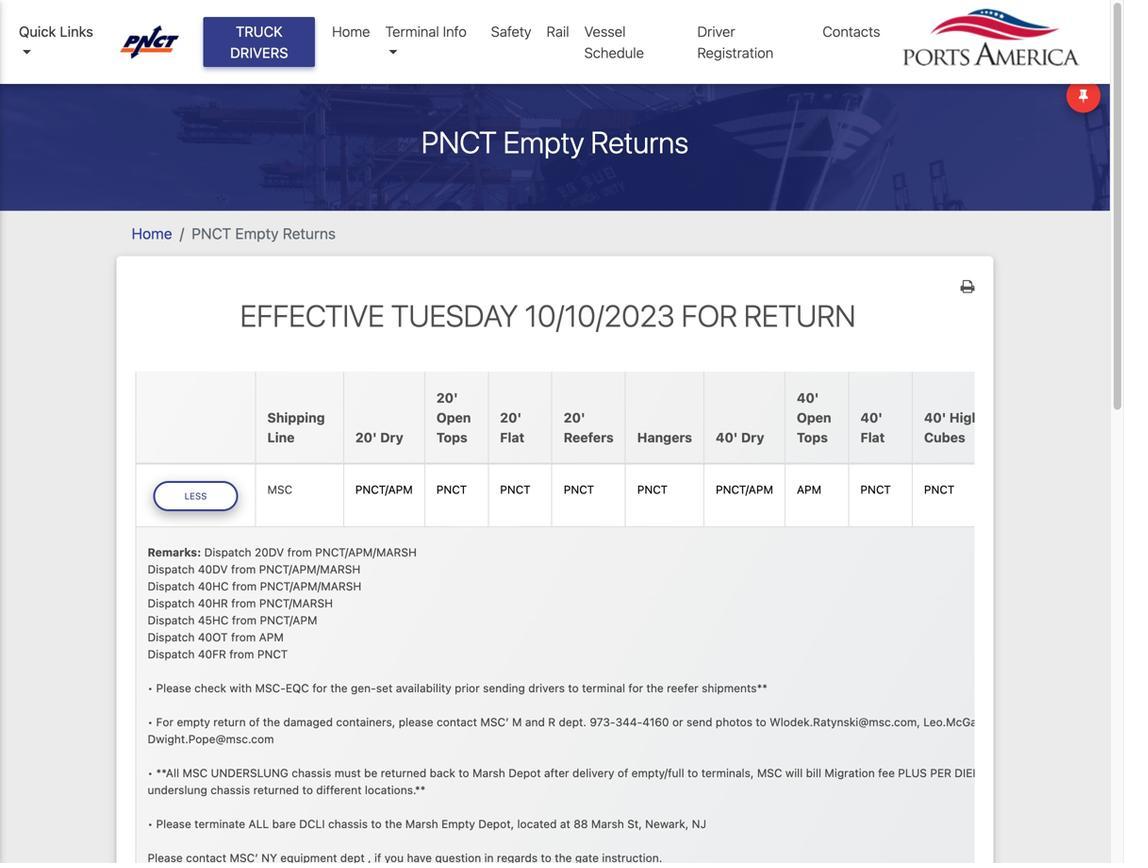 Task type: describe. For each thing, give the bounding box(es) containing it.
truck drivers
[[230, 23, 288, 61]]

driver registration
[[698, 23, 774, 61]]

remarks:
[[148, 546, 201, 559]]

newark,
[[645, 817, 689, 831]]

40hc
[[198, 580, 229, 593]]

pnct/marsh
[[259, 597, 333, 610]]

dcli
[[299, 817, 325, 831]]

drivers
[[528, 682, 565, 695]]

from right 20dv
[[287, 546, 312, 559]]

tuesday
[[391, 298, 518, 334]]

20' flat
[[500, 410, 525, 445]]

40' high cubes
[[924, 410, 980, 445]]

the down the locations.**
[[385, 817, 402, 831]]

st,
[[627, 817, 642, 831]]

registration
[[698, 44, 774, 61]]

1 horizontal spatial returned
[[381, 767, 427, 780]]

from right 40fr
[[229, 648, 254, 661]]

• please terminate all bare dcli chassis to the marsh empty depot, located at 88 marsh st, newark, nj
[[148, 817, 707, 831]]

delivery
[[573, 767, 615, 780]]

must
[[335, 767, 361, 780]]

dept.
[[559, 716, 587, 729]]

40dv
[[198, 563, 228, 576]]

dwight.pope@msc.com
[[148, 733, 274, 746]]

effective
[[240, 298, 385, 334]]

contact
[[437, 716, 477, 729]]

from right 45hc
[[232, 614, 257, 627]]

344-
[[616, 716, 643, 729]]

depot,
[[478, 817, 514, 831]]

plus
[[898, 767, 927, 780]]

containers,
[[336, 716, 396, 729]]

$200
[[986, 767, 1014, 780]]

truck
[[236, 23, 283, 40]]

day,
[[1042, 767, 1066, 780]]

2 vertical spatial chassis
[[328, 817, 368, 831]]

will
[[786, 767, 803, 780]]

marsh inside • **all msc underslung chassis must be returned back to marsh depot after delivery of empty/full to terminals, msc will bill migration fee plus per diem $200 per day, for underslung chassis returned to different locations.**
[[473, 767, 505, 780]]

45hc
[[198, 614, 229, 627]]

1 horizontal spatial pnct empty returns
[[421, 124, 689, 160]]

•  for empty return of the damaged containers, please contact msc' m and r dept. 973-344-4160 or send photos  to wlodek.ratynski@msc.com, leo.mcgann@msc.com, dwight.pope@msc.com
[[148, 716, 1052, 746]]

the inside the •  for empty return of the damaged containers, please contact msc' m and r dept. 973-344-4160 or send photos  to wlodek.ratynski@msc.com, leo.mcgann@msc.com, dwight.pope@msc.com
[[263, 716, 280, 729]]

eqc
[[286, 682, 309, 695]]

• for •  for empty return of the damaged containers, please contact msc' m and r dept. 973-344-4160 or send photos  to wlodek.ratynski@msc.com, leo.mcgann@msc.com, dwight.pope@msc.com
[[148, 716, 153, 729]]

20' reefers
[[564, 410, 614, 445]]

terminal info
[[385, 23, 467, 40]]

**all
[[156, 767, 179, 780]]

please
[[399, 716, 434, 729]]

photos
[[716, 716, 753, 729]]

1 horizontal spatial returns
[[591, 124, 689, 160]]

the left 'reefer' on the right
[[647, 682, 664, 695]]

return
[[744, 298, 856, 334]]

locations.**
[[365, 784, 426, 797]]

vessel schedule
[[584, 23, 644, 61]]

88
[[574, 817, 588, 831]]

to right the "back" on the bottom left of the page
[[459, 767, 469, 780]]

0 horizontal spatial returned
[[253, 784, 299, 797]]

back
[[430, 767, 455, 780]]

1 horizontal spatial for
[[629, 682, 643, 695]]

all
[[249, 817, 269, 831]]

of inside • **all msc underslung chassis must be returned back to marsh depot after delivery of empty/full to terminals, msc will bill migration fee plus per diem $200 per day, for underslung chassis returned to different locations.**
[[618, 767, 629, 780]]

20' open tops
[[437, 390, 471, 445]]

0 vertical spatial empty
[[503, 124, 584, 160]]

2 horizontal spatial pnct/apm
[[716, 483, 773, 496]]

40' for 40' flat
[[861, 410, 883, 426]]

schedule
[[584, 44, 644, 61]]

to right drivers
[[568, 682, 579, 695]]

0 vertical spatial apm
[[797, 483, 822, 496]]

contacts link
[[815, 13, 888, 50]]

10/10/2023
[[525, 298, 675, 334]]

info
[[443, 23, 467, 40]]

dry for 20' dry
[[380, 430, 404, 445]]

prior
[[455, 682, 480, 695]]

please for check
[[156, 682, 191, 695]]

links
[[60, 23, 93, 40]]

rail link
[[539, 13, 577, 50]]

flat for 40' flat
[[861, 430, 885, 445]]

40' flat
[[861, 410, 885, 445]]

drivers
[[230, 44, 288, 61]]

dry for 40' dry
[[741, 430, 765, 445]]

underslung
[[211, 767, 289, 780]]

driver registration link
[[690, 13, 815, 71]]

2 vertical spatial empty
[[442, 817, 475, 831]]

from right the 40dv
[[231, 563, 256, 576]]

safety link
[[484, 13, 539, 50]]

tops for 40' open tops
[[797, 430, 828, 445]]

m
[[512, 716, 522, 729]]

973-
[[590, 716, 616, 729]]

• for • please check with msc-eqc for the gen-set availability prior sending drivers to terminal for the reefer shipments**
[[148, 682, 153, 695]]

0 vertical spatial pnct/apm/marsh
[[315, 546, 417, 559]]

tops for 20' open tops
[[437, 430, 468, 445]]

shipping
[[267, 410, 325, 426]]

located
[[517, 817, 557, 831]]

safety
[[491, 23, 532, 40]]

driver
[[698, 23, 736, 40]]

for
[[156, 716, 174, 729]]

20' dry
[[355, 430, 404, 445]]

40' dry
[[716, 430, 765, 445]]

open for 20'
[[437, 410, 471, 426]]

40ot
[[198, 631, 228, 644]]

pnct inside remarks: dispatch 20dv from pnct/apm/marsh dispatch 40dv from pnct/apm/marsh dispatch 40hc from pnct/apm/marsh dispatch 40hr from pnct/marsh dispatch 45hc from pnct/apm dispatch 40ot from apm dispatch 40fr from pnct
[[257, 648, 288, 661]]

to left different
[[302, 784, 313, 797]]

4160
[[643, 716, 669, 729]]

damaged
[[283, 716, 333, 729]]

msc-
[[255, 682, 286, 695]]



Task type: locate. For each thing, give the bounding box(es) containing it.
home
[[332, 23, 370, 40], [132, 225, 172, 243]]

vessel
[[584, 23, 626, 40]]

for right eqc
[[312, 682, 327, 695]]

40hr
[[198, 597, 228, 610]]

• **all msc underslung chassis must be returned back to marsh depot after delivery of empty/full to terminals, msc will bill migration fee plus per diem $200 per day, for underslung chassis returned to different locations.**
[[148, 767, 1084, 797]]

• inside • **all msc underslung chassis must be returned back to marsh depot after delivery of empty/full to terminals, msc will bill migration fee plus per diem $200 per day, for underslung chassis returned to different locations.**
[[148, 767, 153, 780]]

1 please from the top
[[156, 682, 191, 695]]

print image
[[961, 279, 975, 294]]

msc'
[[481, 716, 509, 729]]

20' inside the 20' reefers
[[564, 410, 585, 426]]

0 horizontal spatial per
[[930, 767, 952, 780]]

for right terminal
[[629, 682, 643, 695]]

20' down "tuesday"
[[437, 390, 458, 406]]

• please check with msc-eqc for the gen-set availability prior sending drivers to terminal for the reefer shipments**
[[148, 682, 768, 695]]

0 vertical spatial returns
[[591, 124, 689, 160]]

less button
[[153, 481, 238, 511]]

20' for 20' reefers
[[564, 410, 585, 426]]

migration
[[825, 767, 875, 780]]

40' inside 40' high cubes
[[924, 410, 947, 426]]

2 please from the top
[[156, 817, 191, 831]]

•
[[148, 682, 153, 695], [148, 716, 153, 729], [148, 767, 153, 780], [148, 817, 153, 831]]

flat
[[500, 430, 525, 445], [861, 430, 885, 445]]

2 vertical spatial pnct/apm/marsh
[[260, 580, 362, 593]]

depot
[[509, 767, 541, 780]]

20' right 20' open tops
[[500, 410, 522, 426]]

open
[[437, 410, 471, 426], [797, 410, 832, 426]]

1 horizontal spatial msc
[[267, 483, 293, 496]]

20' inside 20' flat
[[500, 410, 522, 426]]

flat for 20' flat
[[500, 430, 525, 445]]

underslung
[[148, 784, 207, 797]]

please
[[156, 682, 191, 695], [156, 817, 191, 831]]

dry left 20' open tops
[[380, 430, 404, 445]]

line
[[267, 430, 295, 445]]

pnct/apm down 40' dry
[[716, 483, 773, 496]]

1 per from the left
[[930, 767, 952, 780]]

40' open tops
[[797, 390, 832, 445]]

0 horizontal spatial of
[[249, 716, 260, 729]]

0 horizontal spatial home
[[132, 225, 172, 243]]

open left 20' flat
[[437, 410, 471, 426]]

0 horizontal spatial open
[[437, 410, 471, 426]]

tops
[[437, 430, 468, 445], [797, 430, 828, 445]]

40' up cubes
[[924, 410, 947, 426]]

quick links
[[19, 23, 93, 40]]

to down the locations.**
[[371, 817, 382, 831]]

with
[[230, 682, 252, 695]]

reefer
[[667, 682, 699, 695]]

1 horizontal spatial tops
[[797, 430, 828, 445]]

1 vertical spatial home
[[132, 225, 172, 243]]

2 horizontal spatial for
[[1069, 767, 1084, 780]]

the down msc-
[[263, 716, 280, 729]]

quick
[[19, 23, 56, 40]]

after
[[544, 767, 569, 780]]

0 vertical spatial returned
[[381, 767, 427, 780]]

open for 40'
[[797, 410, 832, 426]]

• for • **all msc underslung chassis must be returned back to marsh depot after delivery of empty/full to terminals, msc will bill migration fee plus per diem $200 per day, for underslung chassis returned to different locations.**
[[148, 767, 153, 780]]

1 vertical spatial of
[[618, 767, 629, 780]]

per left day, on the bottom right of the page
[[1017, 767, 1039, 780]]

1 horizontal spatial pnct/apm
[[355, 483, 413, 496]]

per
[[930, 767, 952, 780], [1017, 767, 1039, 780]]

shipping line
[[267, 410, 325, 445]]

please up for
[[156, 682, 191, 695]]

2 tops from the left
[[797, 430, 828, 445]]

of inside the •  for empty return of the damaged containers, please contact msc' m and r dept. 973-344-4160 or send photos  to wlodek.ratynski@msc.com, leo.mcgann@msc.com, dwight.pope@msc.com
[[249, 716, 260, 729]]

0 vertical spatial home
[[332, 23, 370, 40]]

40'
[[797, 390, 819, 406], [861, 410, 883, 426], [924, 410, 947, 426], [716, 430, 738, 445]]

2 open from the left
[[797, 410, 832, 426]]

40' right 40' open tops
[[861, 410, 883, 426]]

of right return
[[249, 716, 260, 729]]

pnct/apm
[[355, 483, 413, 496], [716, 483, 773, 496], [260, 614, 317, 627]]

0 horizontal spatial tops
[[437, 430, 468, 445]]

1 vertical spatial pnct/apm/marsh
[[259, 563, 361, 576]]

1 vertical spatial returns
[[283, 225, 336, 243]]

1 horizontal spatial open
[[797, 410, 832, 426]]

apm down "pnct/marsh"
[[259, 631, 284, 644]]

0 horizontal spatial flat
[[500, 430, 525, 445]]

1 horizontal spatial per
[[1017, 767, 1039, 780]]

40' for 40' dry
[[716, 430, 738, 445]]

terminate
[[194, 817, 245, 831]]

to
[[568, 682, 579, 695], [756, 716, 767, 729], [459, 767, 469, 780], [688, 767, 698, 780], [302, 784, 313, 797], [371, 817, 382, 831]]

rail
[[547, 23, 569, 40]]

apm down 40' open tops
[[797, 483, 822, 496]]

reefers
[[564, 430, 614, 445]]

0 vertical spatial please
[[156, 682, 191, 695]]

please down underslung in the bottom of the page
[[156, 817, 191, 831]]

40' down return
[[797, 390, 819, 406]]

chassis down underslung
[[211, 784, 250, 797]]

40' inside 40' flat
[[861, 410, 883, 426]]

returns up effective
[[283, 225, 336, 243]]

dispatch
[[204, 546, 251, 559], [148, 563, 195, 576], [148, 580, 195, 593], [148, 597, 195, 610], [148, 614, 195, 627], [148, 631, 195, 644], [148, 648, 195, 661]]

1 vertical spatial returned
[[253, 784, 299, 797]]

pnct/apm down "pnct/marsh"
[[260, 614, 317, 627]]

nj
[[692, 817, 707, 831]]

diem
[[955, 767, 983, 780]]

20dv
[[255, 546, 284, 559]]

• left **all
[[148, 767, 153, 780]]

effective tuesday 10/10/2023 for return
[[240, 298, 856, 334]]

0 horizontal spatial empty
[[235, 225, 279, 243]]

and
[[525, 716, 545, 729]]

1 vertical spatial empty
[[235, 225, 279, 243]]

1 horizontal spatial marsh
[[473, 767, 505, 780]]

0 horizontal spatial pnct empty returns
[[192, 225, 336, 243]]

returns down the schedule
[[591, 124, 689, 160]]

0 horizontal spatial dry
[[380, 430, 404, 445]]

returned up the locations.**
[[381, 767, 427, 780]]

0 horizontal spatial marsh
[[405, 817, 438, 831]]

20' inside 20' open tops
[[437, 390, 458, 406]]

pnct/apm inside remarks: dispatch 20dv from pnct/apm/marsh dispatch 40dv from pnct/apm/marsh dispatch 40hc from pnct/apm/marsh dispatch 40hr from pnct/marsh dispatch 45hc from pnct/apm dispatch 40ot from apm dispatch 40fr from pnct
[[260, 614, 317, 627]]

• for • please terminate all bare dcli chassis to the marsh empty depot, located at 88 marsh st, newark, nj
[[148, 817, 153, 831]]

of right delivery
[[618, 767, 629, 780]]

40fr
[[198, 648, 226, 661]]

1 tops from the left
[[437, 430, 468, 445]]

pnct/apm/marsh
[[315, 546, 417, 559], [259, 563, 361, 576], [260, 580, 362, 593]]

flat right 20' open tops
[[500, 430, 525, 445]]

empty
[[503, 124, 584, 160], [235, 225, 279, 243], [442, 817, 475, 831]]

apm inside remarks: dispatch 20dv from pnct/apm/marsh dispatch 40dv from pnct/apm/marsh dispatch 40hc from pnct/apm/marsh dispatch 40hr from pnct/marsh dispatch 45hc from pnct/apm dispatch 40ot from apm dispatch 40fr from pnct
[[259, 631, 284, 644]]

40' for 40' high cubes
[[924, 410, 947, 426]]

hangers
[[637, 430, 692, 445]]

empty
[[177, 716, 210, 729]]

cubes
[[924, 430, 966, 445]]

2 horizontal spatial marsh
[[591, 817, 624, 831]]

dry left 40' open tops
[[741, 430, 765, 445]]

0 vertical spatial home link
[[325, 13, 378, 50]]

2 horizontal spatial msc
[[757, 767, 783, 780]]

the left "gen-" at the bottom left of the page
[[330, 682, 348, 695]]

2 dry from the left
[[741, 430, 765, 445]]

40' inside 40' open tops
[[797, 390, 819, 406]]

set
[[376, 682, 393, 695]]

0 horizontal spatial pnct/apm
[[260, 614, 317, 627]]

0 horizontal spatial msc
[[182, 767, 208, 780]]

tops left 40' flat
[[797, 430, 828, 445]]

20' for 20' open tops
[[437, 390, 458, 406]]

terminal
[[385, 23, 439, 40]]

1 horizontal spatial of
[[618, 767, 629, 780]]

fee
[[878, 767, 895, 780]]

dry
[[380, 430, 404, 445], [741, 430, 765, 445]]

for
[[312, 682, 327, 695], [629, 682, 643, 695], [1069, 767, 1084, 780]]

0 horizontal spatial apm
[[259, 631, 284, 644]]

return
[[213, 716, 246, 729]]

1 horizontal spatial empty
[[442, 817, 475, 831]]

tops inside 40' open tops
[[797, 430, 828, 445]]

shipments**
[[702, 682, 768, 695]]

40' for 40' open tops
[[797, 390, 819, 406]]

home link
[[325, 13, 378, 50], [132, 225, 172, 243]]

returned
[[381, 767, 427, 780], [253, 784, 299, 797]]

2 • from the top
[[148, 716, 153, 729]]

20' up reefers
[[564, 410, 585, 426]]

leo.mcgann@msc.com,
[[924, 716, 1052, 729]]

for right day, on the bottom right of the page
[[1069, 767, 1084, 780]]

high
[[950, 410, 980, 426]]

1 vertical spatial apm
[[259, 631, 284, 644]]

2 per from the left
[[1017, 767, 1039, 780]]

marsh down the locations.**
[[405, 817, 438, 831]]

• down underslung in the bottom of the page
[[148, 817, 153, 831]]

chassis down different
[[328, 817, 368, 831]]

1 dry from the left
[[380, 430, 404, 445]]

• left for
[[148, 716, 153, 729]]

to inside the •  for empty return of the damaged containers, please contact msc' m and r dept. 973-344-4160 or send photos  to wlodek.ratynski@msc.com, leo.mcgann@msc.com, dwight.pope@msc.com
[[756, 716, 767, 729]]

tops left 20' flat
[[437, 430, 468, 445]]

less
[[184, 490, 207, 501]]

per left diem
[[930, 767, 952, 780]]

20' for 20' flat
[[500, 410, 522, 426]]

terminal info link
[[378, 13, 484, 71]]

open left 40' flat
[[797, 410, 832, 426]]

for
[[682, 298, 738, 334]]

msc up underslung in the bottom of the page
[[182, 767, 208, 780]]

0 vertical spatial chassis
[[292, 767, 331, 780]]

different
[[316, 784, 362, 797]]

marsh left "depot"
[[473, 767, 505, 780]]

r
[[548, 716, 556, 729]]

20' right shipping line
[[355, 430, 377, 445]]

1 horizontal spatial home link
[[325, 13, 378, 50]]

availability
[[396, 682, 452, 695]]

1 vertical spatial pnct empty returns
[[192, 225, 336, 243]]

4 • from the top
[[148, 817, 153, 831]]

or
[[673, 716, 684, 729]]

to right photos
[[756, 716, 767, 729]]

from right "40hc"
[[232, 580, 257, 593]]

2 flat from the left
[[861, 430, 885, 445]]

1 flat from the left
[[500, 430, 525, 445]]

returned down underslung
[[253, 784, 299, 797]]

0 horizontal spatial home link
[[132, 225, 172, 243]]

• inside the •  for empty return of the damaged containers, please contact msc' m and r dept. 973-344-4160 or send photos  to wlodek.ratynski@msc.com, leo.mcgann@msc.com, dwight.pope@msc.com
[[148, 716, 153, 729]]

contacts
[[823, 23, 881, 40]]

0 horizontal spatial for
[[312, 682, 327, 695]]

1 horizontal spatial dry
[[741, 430, 765, 445]]

empty/full
[[632, 767, 684, 780]]

1 vertical spatial chassis
[[211, 784, 250, 797]]

2 horizontal spatial empty
[[503, 124, 584, 160]]

3 • from the top
[[148, 767, 153, 780]]

40' right hangers
[[716, 430, 738, 445]]

at
[[560, 817, 571, 831]]

bare
[[272, 817, 296, 831]]

msc left "will"
[[757, 767, 783, 780]]

0 vertical spatial pnct empty returns
[[421, 124, 689, 160]]

for inside • **all msc underslung chassis must be returned back to marsh depot after delivery of empty/full to terminals, msc will bill migration fee plus per diem $200 per day, for underslung chassis returned to different locations.**
[[1069, 767, 1084, 780]]

20' for 20' dry
[[355, 430, 377, 445]]

quick links link
[[19, 21, 102, 63]]

1 • from the top
[[148, 682, 153, 695]]

0 horizontal spatial returns
[[283, 225, 336, 243]]

1 horizontal spatial home
[[332, 23, 370, 40]]

1 horizontal spatial apm
[[797, 483, 822, 496]]

to left terminals,
[[688, 767, 698, 780]]

terminal
[[582, 682, 625, 695]]

msc down line
[[267, 483, 293, 496]]

1 vertical spatial please
[[156, 817, 191, 831]]

• left check
[[148, 682, 153, 695]]

tops inside 20' open tops
[[437, 430, 468, 445]]

flat right 40' open tops
[[861, 430, 885, 445]]

from right 40hr on the bottom of the page
[[231, 597, 256, 610]]

0 vertical spatial of
[[249, 716, 260, 729]]

marsh right 88
[[591, 817, 624, 831]]

terminals,
[[702, 767, 754, 780]]

pnct/apm down 20' dry on the left of page
[[355, 483, 413, 496]]

pnct empty returns
[[421, 124, 689, 160], [192, 225, 336, 243]]

msc
[[267, 483, 293, 496], [182, 767, 208, 780], [757, 767, 783, 780]]

chassis up different
[[292, 767, 331, 780]]

please for terminate
[[156, 817, 191, 831]]

1 horizontal spatial flat
[[861, 430, 885, 445]]

vessel schedule link
[[577, 13, 690, 71]]

pnct
[[421, 124, 497, 160], [192, 225, 231, 243], [437, 483, 467, 496], [500, 483, 531, 496], [564, 483, 594, 496], [637, 483, 668, 496], [861, 483, 891, 496], [924, 483, 955, 496], [257, 648, 288, 661]]

from right 40ot
[[231, 631, 256, 644]]

1 open from the left
[[437, 410, 471, 426]]

gen-
[[351, 682, 376, 695]]

1 vertical spatial home link
[[132, 225, 172, 243]]



Task type: vqa. For each thing, say whether or not it's contained in the screenshot.
MOBILE PHONE# * (EX: 3214560987)
no



